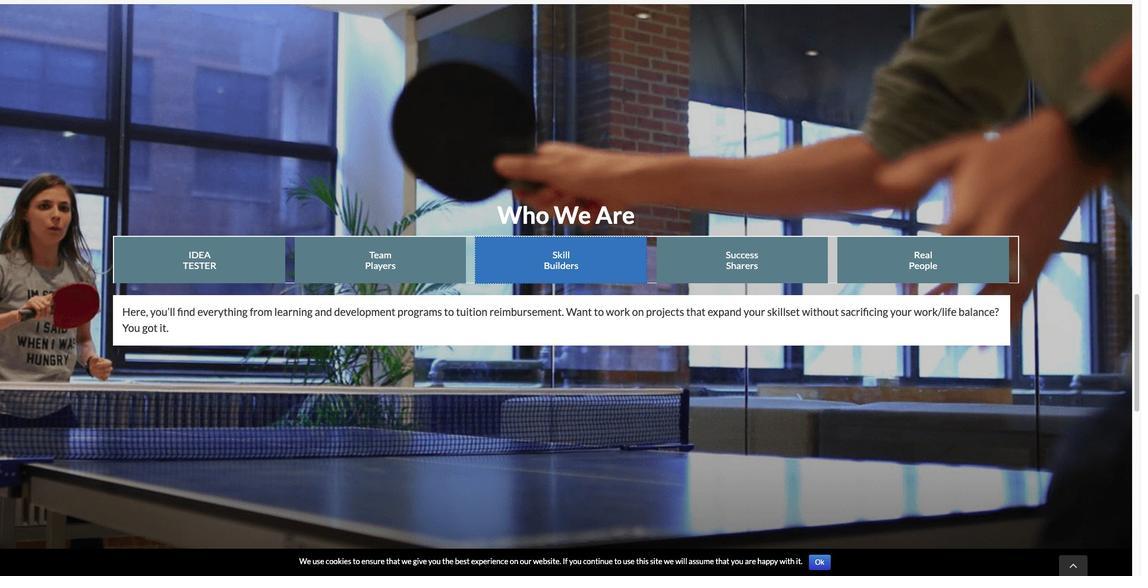 Task type: describe. For each thing, give the bounding box(es) containing it.
you
[[122, 322, 140, 335]]

on inside here, you'll find everything from learning and development programs to tuition reimbursement. want to work on projects that expand your skillset without sacrificing your work/life balance? you got it.
[[632, 305, 644, 319]]

want
[[566, 305, 592, 319]]

ok link
[[809, 555, 831, 571]]

2 horizontal spatial that
[[716, 557, 730, 567]]

development
[[334, 305, 395, 319]]

the
[[442, 557, 454, 567]]

3 you from the left
[[731, 557, 743, 567]]

sacrificing
[[841, 305, 888, 319]]

people
[[909, 260, 938, 271]]

1 use from the left
[[313, 557, 324, 567]]

1 we from the left
[[402, 557, 412, 567]]

work
[[606, 305, 630, 319]]

site
[[650, 557, 662, 567]]

to left ensure
[[353, 557, 360, 567]]

2 you from the left
[[569, 557, 582, 567]]

tab containing idea tester
[[114, 237, 286, 284]]

real people
[[909, 249, 938, 271]]

with
[[780, 557, 795, 567]]

here, you'll find everything from learning and development programs to tuition reimbursement. want to work on projects that expand your skillset without sacrificing your work/life balance? you got it.
[[122, 305, 999, 335]]

ensure
[[362, 557, 385, 567]]

who
[[497, 201, 549, 229]]

from
[[250, 305, 272, 319]]

skill builders
[[544, 249, 579, 271]]

projects
[[646, 305, 684, 319]]

1 you from the left
[[428, 557, 441, 567]]

expand
[[708, 305, 742, 319]]

that inside here, you'll find everything from learning and development programs to tuition reimbursement. want to work on projects that expand your skillset without sacrificing your work/life balance? you got it.
[[686, 305, 706, 319]]

programs
[[398, 305, 442, 319]]

success
[[726, 249, 758, 260]]

builders
[[544, 260, 579, 271]]

1 horizontal spatial we
[[554, 201, 591, 229]]

team players
[[365, 249, 396, 271]]

give
[[413, 557, 427, 567]]

to left tuition at the left bottom of the page
[[444, 305, 454, 319]]

got
[[142, 322, 158, 335]]

and
[[315, 305, 332, 319]]

to right continue
[[614, 557, 622, 567]]

we use cookies to ensure that we give you the best experience on our website. if you continue to use this site we will assume that you are happy with it.
[[299, 557, 803, 567]]

2 use from the left
[[623, 557, 635, 567]]

to left work
[[594, 305, 604, 319]]

are
[[596, 201, 635, 229]]

everything
[[197, 305, 248, 319]]

without
[[802, 305, 839, 319]]

1 your from the left
[[744, 305, 765, 319]]



Task type: vqa. For each thing, say whether or not it's contained in the screenshot.
that to the left
yes



Task type: locate. For each thing, give the bounding box(es) containing it.
3 tab from the left
[[476, 237, 647, 284]]

1 horizontal spatial you
[[569, 557, 582, 567]]

you right if
[[569, 557, 582, 567]]

tab
[[114, 237, 286, 284], [295, 237, 467, 284], [476, 237, 647, 284], [657, 237, 828, 284], [837, 237, 1009, 284]]

you'll
[[150, 305, 175, 319]]

1 horizontal spatial your
[[890, 305, 912, 319]]

our
[[520, 557, 532, 567]]

assume
[[689, 557, 714, 567]]

that right assume
[[716, 557, 730, 567]]

your left work/life in the right of the page
[[890, 305, 912, 319]]

1 horizontal spatial we
[[664, 557, 674, 567]]

skill
[[553, 249, 570, 260]]

1 vertical spatial it.
[[796, 557, 803, 567]]

are
[[745, 557, 756, 567]]

we
[[554, 201, 591, 229], [299, 557, 311, 567]]

it. inside here, you'll find everything from learning and development programs to tuition reimbursement. want to work on projects that expand your skillset without sacrificing your work/life balance? you got it.
[[160, 322, 169, 335]]

cookies
[[326, 557, 351, 567]]

0 vertical spatial we
[[554, 201, 591, 229]]

tester
[[183, 260, 216, 271]]

0 horizontal spatial on
[[510, 557, 518, 567]]

experience
[[471, 557, 508, 567]]

website.
[[533, 557, 561, 567]]

that right ensure
[[386, 557, 400, 567]]

skillset
[[767, 305, 800, 319]]

that
[[686, 305, 706, 319], [386, 557, 400, 567], [716, 557, 730, 567]]

work/life
[[914, 305, 957, 319]]

ok
[[815, 559, 824, 567]]

if
[[563, 557, 568, 567]]

we left the "cookies" at the bottom left of the page
[[299, 557, 311, 567]]

4 tab from the left
[[657, 237, 828, 284]]

0 vertical spatial on
[[632, 305, 644, 319]]

best
[[455, 557, 470, 567]]

sharers
[[726, 260, 758, 271]]

we left will
[[664, 557, 674, 567]]

it. right with
[[796, 557, 803, 567]]

0 horizontal spatial that
[[386, 557, 400, 567]]

use
[[313, 557, 324, 567], [623, 557, 635, 567]]

0 horizontal spatial we
[[402, 557, 412, 567]]

success sharers
[[726, 249, 758, 271]]

will
[[675, 557, 687, 567]]

5 tab from the left
[[837, 237, 1009, 284]]

tab containing success
[[657, 237, 828, 284]]

we up skill
[[554, 201, 591, 229]]

this
[[636, 557, 649, 567]]

on right work
[[632, 305, 644, 319]]

you left are
[[731, 557, 743, 567]]

tab up development
[[295, 237, 467, 284]]

idea tester
[[183, 249, 216, 271]]

find
[[177, 305, 195, 319]]

tab down who we are
[[476, 237, 647, 284]]

2 your from the left
[[890, 305, 912, 319]]

here, you'll find everything from learning and development programs to tuition reimbursement. want to work on projects that expand your skillset without sacrificing your work/life balance? you got it. tab panel
[[113, 295, 1019, 346], [113, 295, 1010, 346]]

0 horizontal spatial we
[[299, 557, 311, 567]]

1 vertical spatial we
[[299, 557, 311, 567]]

you
[[428, 557, 441, 567], [569, 557, 582, 567], [731, 557, 743, 567]]

team
[[369, 249, 392, 260]]

real
[[914, 249, 932, 260]]

we left give
[[402, 557, 412, 567]]

tab list containing idea tester
[[113, 237, 1019, 284]]

0 horizontal spatial you
[[428, 557, 441, 567]]

players
[[365, 260, 396, 271]]

use left this
[[623, 557, 635, 567]]

0 horizontal spatial use
[[313, 557, 324, 567]]

learning
[[274, 305, 313, 319]]

on left our
[[510, 557, 518, 567]]

tuition
[[456, 305, 488, 319]]

tab containing team players
[[295, 237, 467, 284]]

0 horizontal spatial your
[[744, 305, 765, 319]]

2 we from the left
[[664, 557, 674, 567]]

that left expand
[[686, 305, 706, 319]]

1 horizontal spatial use
[[623, 557, 635, 567]]

2 horizontal spatial you
[[731, 557, 743, 567]]

happy
[[758, 557, 778, 567]]

tab up expand
[[657, 237, 828, 284]]

reimbursement.
[[490, 305, 564, 319]]

tab containing skill builders
[[476, 237, 647, 284]]

who we are
[[497, 201, 635, 229]]

your left skillset
[[744, 305, 765, 319]]

2 tab from the left
[[295, 237, 467, 284]]

1 tab from the left
[[114, 237, 286, 284]]

idea
[[189, 249, 211, 260]]

to
[[444, 305, 454, 319], [594, 305, 604, 319], [353, 557, 360, 567], [614, 557, 622, 567]]

use left the "cookies" at the bottom left of the page
[[313, 557, 324, 567]]

it.
[[160, 322, 169, 335], [796, 557, 803, 567]]

0 vertical spatial it.
[[160, 322, 169, 335]]

balance?
[[959, 305, 999, 319]]

1 horizontal spatial that
[[686, 305, 706, 319]]

you left the
[[428, 557, 441, 567]]

0 horizontal spatial it.
[[160, 322, 169, 335]]

1 horizontal spatial on
[[632, 305, 644, 319]]

tab containing real people
[[837, 237, 1009, 284]]

your
[[744, 305, 765, 319], [890, 305, 912, 319]]

on
[[632, 305, 644, 319], [510, 557, 518, 567]]

tab up work/life in the right of the page
[[837, 237, 1009, 284]]

we
[[402, 557, 412, 567], [664, 557, 674, 567]]

1 vertical spatial on
[[510, 557, 518, 567]]

it. right got
[[160, 322, 169, 335]]

tab up the find
[[114, 237, 286, 284]]

1 horizontal spatial it.
[[796, 557, 803, 567]]

here,
[[122, 305, 148, 319]]

continue
[[583, 557, 613, 567]]

tab list
[[113, 237, 1019, 284]]



